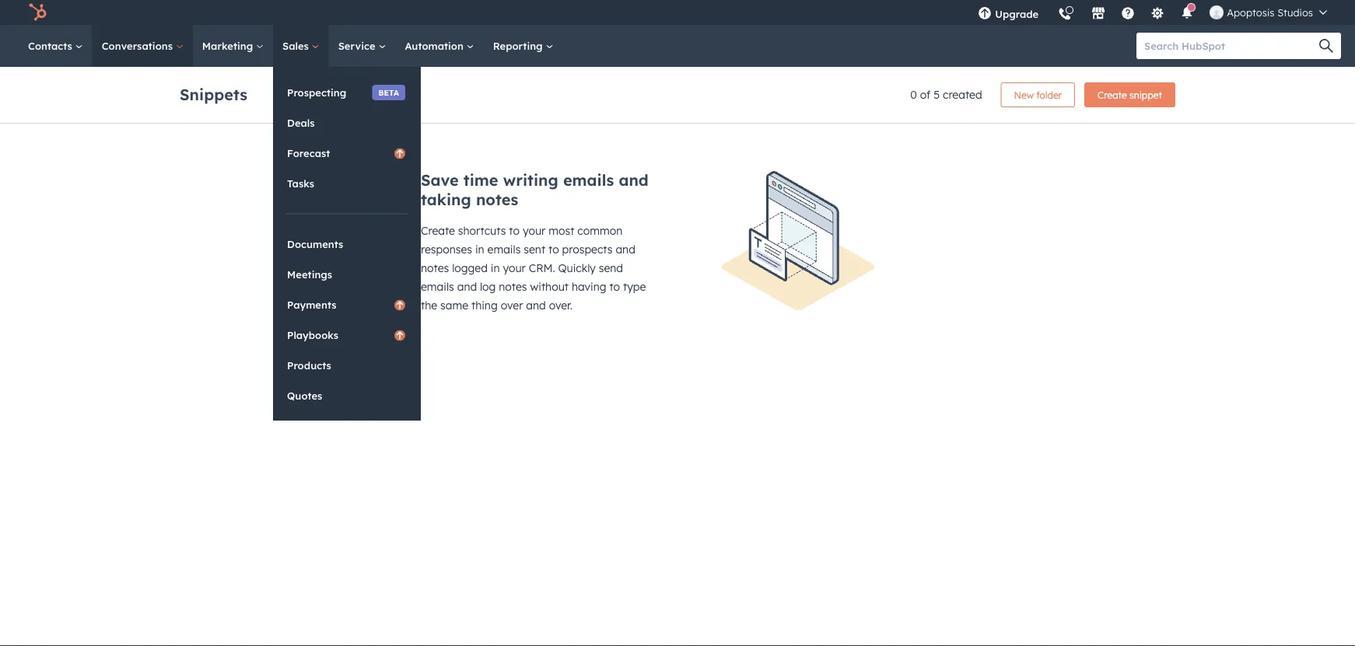 Task type: locate. For each thing, give the bounding box(es) containing it.
your down sent
[[503, 262, 526, 275]]

tasks
[[287, 177, 315, 190]]

2 horizontal spatial to
[[610, 280, 620, 294]]

create left snippet
[[1098, 89, 1128, 101]]

marketplaces image
[[1092, 7, 1106, 21]]

in up log
[[491, 262, 500, 275]]

reporting
[[493, 39, 546, 52]]

0 horizontal spatial emails
[[421, 280, 454, 294]]

new folder button
[[1001, 83, 1076, 107]]

notifications image
[[1181, 7, 1195, 21]]

conversations
[[102, 39, 176, 52]]

emails up the
[[421, 280, 454, 294]]

create inside create shortcuts to your most common responses in emails sent to prospects and notes logged in your crm. quickly send emails and log notes without having to type the same thing over and over.
[[421, 224, 455, 238]]

0 horizontal spatial create
[[421, 224, 455, 238]]

payments link
[[273, 290, 421, 320]]

log
[[480, 280, 496, 294]]

1 horizontal spatial in
[[491, 262, 500, 275]]

without
[[530, 280, 569, 294]]

menu containing apoptosis studios
[[969, 0, 1337, 31]]

calling icon image
[[1059, 8, 1073, 22]]

hubspot image
[[28, 3, 47, 22]]

calling icon button
[[1053, 2, 1079, 25]]

sales menu
[[273, 67, 421, 421]]

to
[[509, 224, 520, 238], [549, 243, 559, 256], [610, 280, 620, 294]]

snippets
[[180, 84, 248, 104]]

help image
[[1122, 7, 1136, 21]]

1 vertical spatial create
[[421, 224, 455, 238]]

having
[[572, 280, 607, 294]]

1 vertical spatial notes
[[421, 262, 449, 275]]

deals link
[[273, 108, 421, 138]]

in down the shortcuts
[[476, 243, 485, 256]]

create for create snippet
[[1098, 89, 1128, 101]]

1 horizontal spatial create
[[1098, 89, 1128, 101]]

emails up common
[[563, 170, 614, 190]]

meetings
[[287, 268, 332, 281]]

notes down responses
[[421, 262, 449, 275]]

of
[[921, 88, 931, 102]]

over.
[[549, 299, 573, 313]]

menu
[[969, 0, 1337, 31]]

and inside 'save time writing emails and taking notes'
[[619, 170, 649, 190]]

2 vertical spatial emails
[[421, 280, 454, 294]]

0
[[911, 88, 918, 102]]

quotes
[[287, 390, 323, 402]]

notes up the over
[[499, 280, 527, 294]]

to right sent
[[549, 243, 559, 256]]

responses
[[421, 243, 472, 256]]

sales link
[[273, 25, 329, 67]]

1 horizontal spatial emails
[[488, 243, 521, 256]]

in
[[476, 243, 485, 256], [491, 262, 500, 275]]

1 vertical spatial emails
[[488, 243, 521, 256]]

shortcuts
[[458, 224, 506, 238]]

create for create shortcuts to your most common responses in emails sent to prospects and notes logged in your crm. quickly send emails and log notes without having to type the same thing over and over.
[[421, 224, 455, 238]]

create snippet
[[1098, 89, 1163, 101]]

prospects
[[562, 243, 613, 256]]

send
[[599, 262, 623, 275]]

create up responses
[[421, 224, 455, 238]]

to down send
[[610, 280, 620, 294]]

create inside create snippet button
[[1098, 89, 1128, 101]]

0 vertical spatial emails
[[563, 170, 614, 190]]

snippet
[[1130, 89, 1163, 101]]

notes
[[476, 190, 519, 209], [421, 262, 449, 275], [499, 280, 527, 294]]

crm.
[[529, 262, 555, 275]]

1 horizontal spatial to
[[549, 243, 559, 256]]

0 horizontal spatial in
[[476, 243, 485, 256]]

save
[[421, 170, 459, 190]]

create snippet button
[[1085, 83, 1176, 107]]

your
[[523, 224, 546, 238], [503, 262, 526, 275]]

contacts link
[[19, 25, 92, 67]]

emails
[[563, 170, 614, 190], [488, 243, 521, 256], [421, 280, 454, 294]]

service link
[[329, 25, 396, 67]]

playbooks link
[[273, 321, 421, 350]]

to right the shortcuts
[[509, 224, 520, 238]]

quickly
[[559, 262, 596, 275]]

new folder
[[1015, 89, 1063, 101]]

deals
[[287, 116, 315, 129]]

your up sent
[[523, 224, 546, 238]]

apoptosis studios
[[1228, 6, 1314, 19]]

search image
[[1320, 39, 1334, 53]]

and
[[619, 170, 649, 190], [616, 243, 636, 256], [457, 280, 477, 294], [526, 299, 546, 313]]

notes up the shortcuts
[[476, 190, 519, 209]]

over
[[501, 299, 523, 313]]

studios
[[1278, 6, 1314, 19]]

emails inside 'save time writing emails and taking notes'
[[563, 170, 614, 190]]

products link
[[273, 351, 421, 381]]

and up common
[[619, 170, 649, 190]]

0 vertical spatial your
[[523, 224, 546, 238]]

Search HubSpot search field
[[1137, 33, 1328, 59]]

0 vertical spatial to
[[509, 224, 520, 238]]

and down logged
[[457, 280, 477, 294]]

2 horizontal spatial emails
[[563, 170, 614, 190]]

products
[[287, 359, 332, 372]]

0 vertical spatial create
[[1098, 89, 1128, 101]]

apoptosis studios button
[[1201, 0, 1337, 25]]

emails down the shortcuts
[[488, 243, 521, 256]]

tasks link
[[273, 169, 421, 199]]

marketplaces button
[[1083, 0, 1116, 25]]

2 vertical spatial to
[[610, 280, 620, 294]]

0 vertical spatial notes
[[476, 190, 519, 209]]

create
[[1098, 89, 1128, 101], [421, 224, 455, 238]]



Task type: describe. For each thing, give the bounding box(es) containing it.
sales
[[283, 39, 312, 52]]

most
[[549, 224, 575, 238]]

the
[[421, 299, 438, 313]]

documents
[[287, 238, 344, 251]]

upgrade image
[[978, 7, 993, 21]]

quotes link
[[273, 381, 421, 411]]

hubspot link
[[19, 3, 58, 22]]

and down without
[[526, 299, 546, 313]]

automation
[[405, 39, 467, 52]]

1 vertical spatial in
[[491, 262, 500, 275]]

writing
[[503, 170, 559, 190]]

1 vertical spatial to
[[549, 243, 559, 256]]

help button
[[1116, 0, 1142, 25]]

save time writing emails and taking notes
[[421, 170, 649, 209]]

tara schultz image
[[1211, 5, 1225, 19]]

prospecting
[[287, 86, 347, 99]]

same
[[441, 299, 469, 313]]

forecast
[[287, 147, 330, 160]]

reporting link
[[484, 25, 563, 67]]

0 of 5 created
[[911, 88, 983, 102]]

apoptosis
[[1228, 6, 1275, 19]]

1 vertical spatial your
[[503, 262, 526, 275]]

time
[[464, 170, 499, 190]]

notes inside 'save time writing emails and taking notes'
[[476, 190, 519, 209]]

common
[[578, 224, 623, 238]]

thing
[[472, 299, 498, 313]]

playbooks
[[287, 329, 339, 342]]

contacts
[[28, 39, 75, 52]]

taking
[[421, 190, 471, 209]]

documents link
[[273, 230, 421, 259]]

marketing
[[202, 39, 256, 52]]

2 vertical spatial notes
[[499, 280, 527, 294]]

upgrade
[[996, 7, 1039, 20]]

conversations link
[[92, 25, 193, 67]]

meetings link
[[273, 260, 421, 290]]

beta
[[379, 88, 399, 97]]

and up send
[[616, 243, 636, 256]]

type
[[623, 280, 646, 294]]

forecast link
[[273, 139, 421, 168]]

marketing link
[[193, 25, 273, 67]]

folder
[[1037, 89, 1063, 101]]

created
[[943, 88, 983, 102]]

search button
[[1312, 33, 1342, 59]]

new
[[1015, 89, 1034, 101]]

0 horizontal spatial to
[[509, 224, 520, 238]]

payments
[[287, 299, 337, 311]]

snippets banner
[[180, 78, 1176, 107]]

5
[[934, 88, 940, 102]]

service
[[338, 39, 379, 52]]

0 vertical spatial in
[[476, 243, 485, 256]]

automation link
[[396, 25, 484, 67]]

settings image
[[1151, 7, 1165, 21]]

notifications button
[[1175, 0, 1201, 25]]

create shortcuts to your most common responses in emails sent to prospects and notes logged in your crm. quickly send emails and log notes without having to type the same thing over and over.
[[421, 224, 646, 313]]

logged
[[452, 262, 488, 275]]

settings link
[[1142, 0, 1175, 25]]

sent
[[524, 243, 546, 256]]



Task type: vqa. For each thing, say whether or not it's contained in the screenshot.
SYSTEM
no



